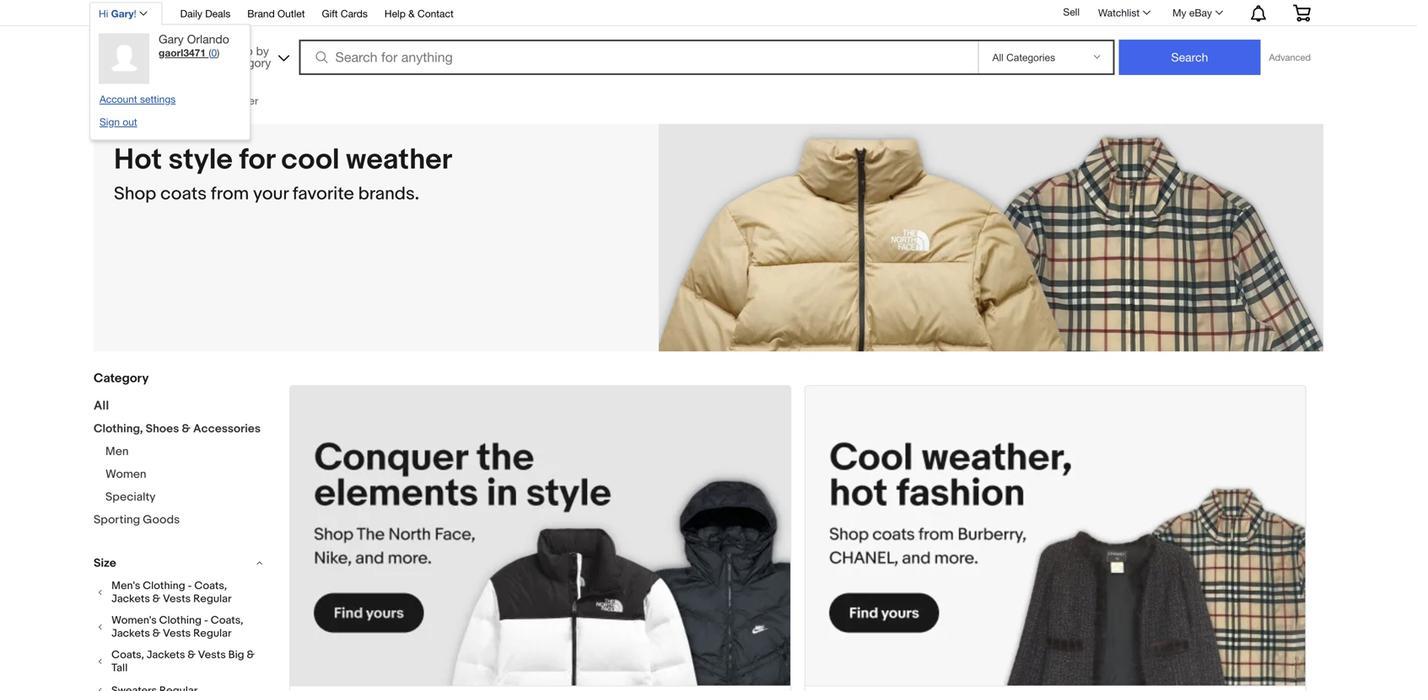 Task type: describe. For each thing, give the bounding box(es) containing it.
gaorl3471
[[159, 47, 206, 59]]

by
[[256, 44, 269, 58]]

0 vertical spatial -
[[188, 580, 192, 593]]

from
[[211, 183, 249, 205]]

account settings
[[100, 93, 176, 105]]

profile picture - gary image
[[99, 33, 149, 84]]

hot style for cool weather shop coats from your favorite brands.
[[114, 143, 452, 205]]

sporting goods link
[[94, 513, 180, 528]]

hot style for cool weather
[[132, 95, 259, 108]]

account
[[100, 93, 137, 105]]

help & contact link
[[385, 5, 454, 24]]

style for hot style for cool weather shop coats from your favorite brands.
[[168, 143, 233, 178]]

size
[[94, 557, 116, 571]]

category
[[94, 371, 149, 386]]

coats, jackets & vests big & tall button
[[94, 649, 267, 675]]

shop inside shop by category
[[225, 44, 253, 58]]

1 regular from the top
[[193, 593, 232, 606]]

your
[[253, 183, 289, 205]]

my ebay link
[[1164, 3, 1231, 23]]

help
[[385, 8, 406, 19]]

my
[[1173, 7, 1187, 19]]

size button
[[94, 557, 267, 572]]

tall
[[112, 662, 128, 675]]

shop by category button
[[217, 38, 293, 74]]

0 vertical spatial vests
[[163, 593, 191, 606]]

outlet
[[278, 8, 305, 19]]

none text field inside hot style for cool weather main content
[[806, 386, 1306, 692]]

sell
[[1064, 6, 1080, 18]]

cards
[[341, 8, 368, 19]]

hi
[[99, 8, 108, 19]]

men
[[105, 445, 129, 459]]

sell link
[[1056, 6, 1088, 18]]

for for hot style for cool weather shop coats from your favorite brands.
[[239, 143, 275, 178]]

& right big
[[247, 649, 255, 662]]

big
[[228, 649, 244, 662]]

gift cards
[[322, 8, 368, 19]]

my ebay
[[1173, 7, 1213, 19]]

ebay link
[[94, 95, 132, 108]]

& up women's
[[153, 593, 160, 606]]

gift cards link
[[322, 5, 368, 24]]

brand outlet
[[247, 8, 305, 19]]

hot style for cool weather main content
[[80, 82, 1337, 692]]

0 vertical spatial clothing
[[143, 580, 185, 593]]

specialty link
[[105, 491, 156, 505]]

accessories
[[193, 422, 261, 437]]

& up the coats, jackets & vests big & tall dropdown button
[[153, 628, 160, 641]]

hot for hot style for cool weather shop coats from your favorite brands.
[[114, 143, 162, 178]]

deals
[[205, 8, 231, 19]]

2 vertical spatial coats,
[[112, 649, 144, 662]]

women's clothing - coats, jackets & vests regular button
[[94, 615, 267, 641]]

cool for hot style for cool weather
[[194, 95, 216, 108]]

sporting
[[94, 513, 140, 528]]

none text field inside hot style for cool weather main content
[[290, 386, 791, 692]]

favorite
[[293, 183, 354, 205]]

men's clothing - coats, jackets & vests regular button
[[94, 580, 267, 606]]

brand outlet link
[[247, 5, 305, 24]]

!
[[134, 8, 136, 19]]

hi gary !
[[99, 8, 136, 19]]

sign out link
[[100, 116, 137, 128]]

goods
[[143, 513, 180, 528]]

men's clothing - coats, jackets & vests regular women's clothing - coats, jackets & vests regular coats, jackets & vests big & tall
[[112, 580, 255, 675]]

2 vertical spatial vests
[[198, 649, 226, 662]]

advanced
[[1270, 52, 1311, 63]]

specialty
[[105, 491, 156, 505]]

2 vertical spatial jackets
[[147, 649, 185, 662]]

brand
[[247, 8, 275, 19]]

gary orlando gaorl3471 ( 0 )
[[159, 32, 229, 59]]

all link
[[94, 399, 109, 414]]

men link
[[105, 445, 129, 459]]

clothing,
[[94, 422, 143, 437]]

contact
[[418, 8, 454, 19]]



Task type: vqa. For each thing, say whether or not it's contained in the screenshot.
the Gary Orlando gaorl3471 ( 0 )
yes



Task type: locate. For each thing, give the bounding box(es) containing it.
cool for hot style for cool weather shop coats from your favorite brands.
[[281, 143, 340, 178]]

account settings link
[[100, 93, 176, 105]]

hot
[[132, 95, 150, 108], [114, 143, 162, 178]]

None text field
[[806, 386, 1306, 692]]

women link
[[105, 468, 146, 482]]

women
[[105, 468, 146, 482]]

0 vertical spatial coats,
[[194, 580, 227, 593]]

category
[[225, 56, 271, 70]]

style
[[153, 95, 176, 108], [168, 143, 233, 178]]

1 horizontal spatial cool
[[281, 143, 340, 178]]

hot up out
[[132, 95, 150, 108]]

0 horizontal spatial shop
[[114, 183, 156, 205]]

&
[[409, 8, 415, 19], [182, 422, 191, 437], [153, 593, 160, 606], [153, 628, 160, 641], [188, 649, 196, 662], [247, 649, 255, 662]]

all
[[94, 399, 109, 414]]

1 horizontal spatial for
[[239, 143, 275, 178]]

None text field
[[290, 386, 791, 692]]

- down men's clothing - coats, jackets & vests regular dropdown button
[[204, 615, 208, 628]]

women's
[[112, 615, 157, 628]]

daily deals
[[180, 8, 231, 19]]

& right shoes
[[182, 422, 191, 437]]

0 horizontal spatial -
[[188, 580, 192, 593]]

1 vertical spatial weather
[[346, 143, 452, 178]]

0 horizontal spatial weather
[[219, 95, 259, 108]]

jackets up women's
[[112, 593, 150, 606]]

hot for hot style for cool weather
[[132, 95, 150, 108]]

2 regular from the top
[[193, 628, 232, 641]]

daily
[[180, 8, 202, 19]]

-
[[188, 580, 192, 593], [204, 615, 208, 628]]

clothing down men's clothing - coats, jackets & vests regular dropdown button
[[159, 615, 202, 628]]

for for hot style for cool weather
[[179, 95, 192, 108]]

ebay
[[1190, 7, 1213, 19], [94, 95, 118, 108]]

gary inside gary orlando gaorl3471 ( 0 )
[[159, 32, 184, 46]]

0 horizontal spatial for
[[179, 95, 192, 108]]

banner
[[89, 0, 1324, 141]]

style for hot style for cool weather
[[153, 95, 176, 108]]

gary up "gaorl3471"
[[159, 32, 184, 46]]

1 vertical spatial style
[[168, 143, 233, 178]]

sign
[[100, 116, 120, 128]]

0 vertical spatial cool
[[194, 95, 216, 108]]

0 vertical spatial shop
[[225, 44, 253, 58]]

clothing down size "dropdown button"
[[143, 580, 185, 593]]

0 vertical spatial ebay
[[1190, 7, 1213, 19]]

weather down "category"
[[219, 95, 259, 108]]

coats
[[160, 183, 207, 205]]

1 vertical spatial shop
[[114, 183, 156, 205]]

hot inside hot style for cool weather shop coats from your favorite brands.
[[114, 143, 162, 178]]

gaorl3471 link
[[159, 47, 209, 59]]

vests
[[163, 593, 191, 606], [163, 628, 191, 641], [198, 649, 226, 662]]

clothing
[[143, 580, 185, 593], [159, 615, 202, 628]]

0 horizontal spatial gary
[[111, 8, 134, 19]]

shop inside hot style for cool weather shop coats from your favorite brands.
[[114, 183, 156, 205]]

all clothing, shoes & accessories men women specialty sporting goods
[[94, 399, 261, 528]]

regular
[[193, 593, 232, 606], [193, 628, 232, 641]]

0 vertical spatial jackets
[[112, 593, 150, 606]]

shop
[[225, 44, 253, 58], [114, 183, 156, 205]]

Search for anything text field
[[302, 41, 975, 73]]

gift
[[322, 8, 338, 19]]

1 vertical spatial gary
[[159, 32, 184, 46]]

0 vertical spatial weather
[[219, 95, 259, 108]]

weather for hot style for cool weather
[[219, 95, 259, 108]]

out
[[123, 116, 137, 128]]

1 vertical spatial hot
[[114, 143, 162, 178]]

for inside hot style for cool weather shop coats from your favorite brands.
[[239, 143, 275, 178]]

brands.
[[358, 183, 420, 205]]

regular up big
[[193, 628, 232, 641]]

style inside hot style for cool weather shop coats from your favorite brands.
[[168, 143, 233, 178]]

1 horizontal spatial weather
[[346, 143, 452, 178]]

for up "your"
[[239, 143, 275, 178]]

coats, down women's
[[112, 649, 144, 662]]

shoes
[[146, 422, 179, 437]]

0 vertical spatial for
[[179, 95, 192, 108]]

0 link
[[211, 47, 217, 59]]

shop right )
[[225, 44, 253, 58]]

None submit
[[1119, 40, 1261, 75]]

coats,
[[194, 580, 227, 593], [211, 615, 243, 628], [112, 649, 144, 662]]

regular up women's clothing - coats, jackets & vests regular dropdown button
[[193, 593, 232, 606]]

coats, up big
[[211, 615, 243, 628]]

orlando
[[187, 32, 229, 46]]

cool inside hot style for cool weather shop coats from your favorite brands.
[[281, 143, 340, 178]]

cool right the settings
[[194, 95, 216, 108]]

account navigation
[[89, 0, 1324, 141]]

1 vertical spatial jackets
[[112, 628, 150, 641]]

0 vertical spatial gary
[[111, 8, 134, 19]]

daily deals link
[[180, 5, 231, 24]]

vests left big
[[198, 649, 226, 662]]

men's
[[112, 580, 140, 593]]

1 vertical spatial coats,
[[211, 615, 243, 628]]

ebay up sign
[[94, 95, 118, 108]]

0
[[211, 47, 217, 59]]

banner containing gary orlando
[[89, 0, 1324, 141]]

1 vertical spatial -
[[204, 615, 208, 628]]

jackets
[[112, 593, 150, 606], [112, 628, 150, 641], [147, 649, 185, 662]]

ebay inside hot style for cool weather main content
[[94, 95, 118, 108]]

cool up favorite
[[281, 143, 340, 178]]

1 vertical spatial ebay
[[94, 95, 118, 108]]

watchlist
[[1099, 7, 1140, 19]]

shop by category
[[225, 44, 271, 70]]

weather
[[219, 95, 259, 108], [346, 143, 452, 178]]

)
[[217, 47, 220, 59]]

sign out
[[100, 116, 137, 128]]

for right the settings
[[179, 95, 192, 108]]

jackets up tall in the left bottom of the page
[[112, 628, 150, 641]]

1 horizontal spatial ebay
[[1190, 7, 1213, 19]]

1 vertical spatial vests
[[163, 628, 191, 641]]

help & contact
[[385, 8, 454, 19]]

& right help
[[409, 8, 415, 19]]

settings
[[140, 93, 176, 105]]

vests up women's clothing - coats, jackets & vests regular dropdown button
[[163, 593, 191, 606]]

cool
[[194, 95, 216, 108], [281, 143, 340, 178]]

gary
[[111, 8, 134, 19], [159, 32, 184, 46]]

- down size "dropdown button"
[[188, 580, 192, 593]]

1 vertical spatial clothing
[[159, 615, 202, 628]]

weather for hot style for cool weather shop coats from your favorite brands.
[[346, 143, 452, 178]]

vests up the coats, jackets & vests big & tall dropdown button
[[163, 628, 191, 641]]

& down women's clothing - coats, jackets & vests regular dropdown button
[[188, 649, 196, 662]]

0 vertical spatial hot
[[132, 95, 150, 108]]

ebay inside account navigation
[[1190, 7, 1213, 19]]

your shopping cart image
[[1293, 4, 1312, 21]]

(
[[209, 47, 211, 59]]

shop left coats
[[114, 183, 156, 205]]

gary right hi at top left
[[111, 8, 134, 19]]

weather inside hot style for cool weather shop coats from your favorite brands.
[[346, 143, 452, 178]]

0 horizontal spatial ebay
[[94, 95, 118, 108]]

1 horizontal spatial shop
[[225, 44, 253, 58]]

1 vertical spatial cool
[[281, 143, 340, 178]]

for
[[179, 95, 192, 108], [239, 143, 275, 178]]

0 vertical spatial style
[[153, 95, 176, 108]]

1 horizontal spatial -
[[204, 615, 208, 628]]

weather up brands.
[[346, 143, 452, 178]]

1 horizontal spatial gary
[[159, 32, 184, 46]]

1 vertical spatial for
[[239, 143, 275, 178]]

coats, down size "dropdown button"
[[194, 580, 227, 593]]

& inside all clothing, shoes & accessories men women specialty sporting goods
[[182, 422, 191, 437]]

advanced link
[[1261, 41, 1320, 74]]

jackets down women's clothing - coats, jackets & vests regular dropdown button
[[147, 649, 185, 662]]

hot down out
[[114, 143, 162, 178]]

watchlist link
[[1089, 3, 1159, 23]]

0 vertical spatial regular
[[193, 593, 232, 606]]

ebay right my
[[1190, 7, 1213, 19]]

1 vertical spatial regular
[[193, 628, 232, 641]]

& inside help & contact link
[[409, 8, 415, 19]]

0 horizontal spatial cool
[[194, 95, 216, 108]]



